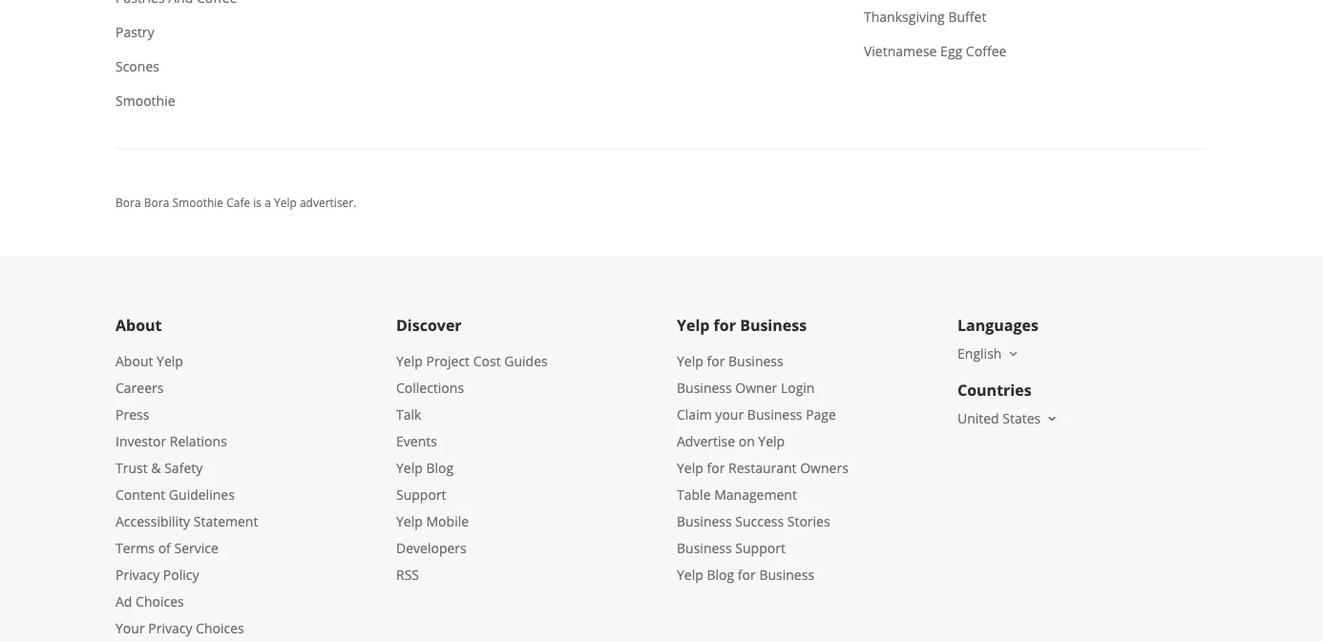 Task type: vqa. For each thing, say whether or not it's contained in the screenshot.
Care at the top of the page
no



Task type: describe. For each thing, give the bounding box(es) containing it.
yelp for restaurant owners link
[[677, 460, 849, 478]]

0 horizontal spatial choices
[[136, 594, 184, 612]]

relations
[[170, 433, 227, 451]]

about yelp link
[[116, 353, 183, 371]]

thanksgiving buffet link
[[849, 0, 1208, 35]]

service
[[174, 540, 218, 558]]

talk link
[[396, 407, 422, 425]]

coffee
[[966, 43, 1007, 61]]

yelp blog for business link
[[677, 567, 815, 585]]

yelp right on
[[759, 433, 785, 451]]

yelp up the yelp for business link
[[677, 315, 710, 336]]

yelp down business support "link"
[[677, 567, 704, 585]]

trust
[[116, 460, 148, 478]]

yelp mobile link
[[396, 513, 469, 532]]

press
[[116, 407, 149, 425]]

restaurant
[[729, 460, 797, 478]]

1 vertical spatial choices
[[196, 620, 244, 639]]

collections
[[396, 380, 464, 398]]

united states
[[958, 410, 1041, 428]]

rss
[[396, 567, 419, 585]]

press link
[[116, 407, 149, 425]]

english button
[[958, 345, 1021, 364]]

table
[[677, 487, 711, 505]]

support inside yelp project cost guides collections talk events yelp blog support yelp mobile developers rss
[[396, 487, 446, 505]]

claim your business page link
[[677, 407, 836, 425]]

thanksgiving
[[864, 8, 945, 26]]

claim
[[677, 407, 712, 425]]

business owner login link
[[677, 380, 815, 398]]

accessibility statement link
[[116, 513, 258, 532]]

events
[[396, 433, 437, 451]]

yelp inside about yelp careers press investor relations trust & safety content guidelines accessibility statement terms of service privacy policy ad choices your privacy choices
[[157, 353, 183, 371]]

yelp blog link
[[396, 460, 454, 478]]

united
[[958, 410, 999, 428]]

yelp down events
[[396, 460, 423, 478]]

advertiser.
[[300, 195, 357, 211]]

of
[[158, 540, 171, 558]]

united states button
[[958, 410, 1060, 428]]

buffet
[[949, 8, 987, 26]]

developers link
[[396, 540, 467, 558]]

yelp project cost guides collections talk events yelp blog support yelp mobile developers rss
[[396, 353, 548, 585]]

content guidelines link
[[116, 487, 235, 505]]

english
[[958, 345, 1002, 364]]

vietnamese egg coffee link
[[849, 35, 1208, 69]]

blog inside yelp project cost guides collections talk events yelp blog support yelp mobile developers rss
[[426, 460, 454, 478]]

table management link
[[677, 487, 797, 505]]

yelp up claim
[[677, 353, 704, 371]]

management
[[714, 487, 797, 505]]

careers
[[116, 380, 164, 398]]

countries
[[958, 380, 1032, 401]]

terms of service link
[[116, 540, 218, 558]]

cafe
[[226, 195, 250, 211]]

guides
[[504, 353, 548, 371]]

yelp project cost guides link
[[396, 353, 548, 371]]

terms
[[116, 540, 155, 558]]

yelp right a
[[274, 195, 297, 211]]

0 vertical spatial privacy
[[116, 567, 160, 585]]

project
[[426, 353, 470, 371]]

vietnamese egg coffee
[[864, 43, 1007, 61]]

yelp for business business owner login claim your business page advertise on yelp yelp for restaurant owners table management business success stories business support yelp blog for business
[[677, 353, 849, 585]]

safety
[[164, 460, 203, 478]]

advertise
[[677, 433, 735, 451]]

investor
[[116, 433, 166, 451]]

1 vertical spatial privacy
[[148, 620, 192, 639]]

content
[[116, 487, 165, 505]]

languages
[[958, 315, 1039, 336]]

owners
[[800, 460, 849, 478]]

cost
[[473, 353, 501, 371]]

careers link
[[116, 380, 164, 398]]

your
[[116, 620, 145, 639]]

yelp up table
[[677, 460, 704, 478]]

&
[[151, 460, 161, 478]]

smoothie link
[[100, 84, 459, 119]]



Task type: locate. For each thing, give the bounding box(es) containing it.
business up the yelp for business link
[[740, 315, 807, 336]]

about for about
[[116, 315, 162, 336]]

16 chevron down v2 image inside united states dropdown button
[[1045, 412, 1060, 427]]

business down table
[[677, 513, 732, 532]]

stories
[[788, 513, 830, 532]]

pastry link
[[100, 15, 459, 50]]

1 horizontal spatial blog
[[707, 567, 734, 585]]

a
[[265, 195, 271, 211]]

business down stories
[[759, 567, 815, 585]]

0 vertical spatial blog
[[426, 460, 454, 478]]

about inside about yelp careers press investor relations trust & safety content guidelines accessibility statement terms of service privacy policy ad choices your privacy choices
[[116, 353, 153, 371]]

trust & safety link
[[116, 460, 203, 478]]

16 chevron down v2 image right states
[[1045, 412, 1060, 427]]

support down yelp blog link
[[396, 487, 446, 505]]

talk
[[396, 407, 422, 425]]

privacy down ad choices link
[[148, 620, 192, 639]]

0 vertical spatial 16 chevron down v2 image
[[1006, 347, 1021, 362]]

smoothie
[[116, 92, 175, 110], [172, 195, 223, 211]]

developers
[[396, 540, 467, 558]]

blog down business support "link"
[[707, 567, 734, 585]]

blog inside yelp for business business owner login claim your business page advertise on yelp yelp for restaurant owners table management business success stories business support yelp blog for business
[[707, 567, 734, 585]]

1 horizontal spatial choices
[[196, 620, 244, 639]]

business down the owner
[[747, 407, 803, 425]]

bora bora smoothie cafe is a yelp advertiser.
[[116, 195, 357, 211]]

privacy down terms
[[116, 567, 160, 585]]

egg
[[941, 43, 963, 61]]

bora
[[116, 195, 141, 211], [144, 195, 169, 211]]

success
[[736, 513, 784, 532]]

choices down 'privacy policy' link
[[136, 594, 184, 612]]

support down "success"
[[736, 540, 786, 558]]

0 horizontal spatial 16 chevron down v2 image
[[1006, 347, 1021, 362]]

for
[[714, 315, 736, 336], [707, 353, 725, 371], [707, 460, 725, 478], [738, 567, 756, 585]]

scones link
[[100, 50, 459, 84]]

on
[[739, 433, 755, 451]]

for down business support "link"
[[738, 567, 756, 585]]

about yelp careers press investor relations trust & safety content guidelines accessibility statement terms of service privacy policy ad choices your privacy choices
[[116, 353, 258, 639]]

about up about yelp link
[[116, 315, 162, 336]]

for up the yelp for business link
[[714, 315, 736, 336]]

1 bora from the left
[[116, 195, 141, 211]]

16 chevron down v2 image inside english dropdown button
[[1006, 347, 1021, 362]]

support
[[396, 487, 446, 505], [736, 540, 786, 558]]

choices down policy
[[196, 620, 244, 639]]

about for about yelp careers press investor relations trust & safety content guidelines accessibility statement terms of service privacy policy ad choices your privacy choices
[[116, 353, 153, 371]]

1 horizontal spatial bora
[[144, 195, 169, 211]]

business up yelp blog for business link
[[677, 540, 732, 558]]

investor relations link
[[116, 433, 227, 451]]

yelp for business
[[677, 315, 807, 336]]

advertise on yelp link
[[677, 433, 785, 451]]

choices
[[136, 594, 184, 612], [196, 620, 244, 639]]

business up claim
[[677, 380, 732, 398]]

blog up support link
[[426, 460, 454, 478]]

mobile
[[426, 513, 469, 532]]

1 vertical spatial blog
[[707, 567, 734, 585]]

smoothie left cafe
[[172, 195, 223, 211]]

business up the owner
[[729, 353, 784, 371]]

0 vertical spatial about
[[116, 315, 162, 336]]

ad choices link
[[116, 594, 184, 612]]

states
[[1003, 410, 1041, 428]]

about up careers link
[[116, 353, 153, 371]]

2 bora from the left
[[144, 195, 169, 211]]

pastry
[[116, 24, 154, 42]]

business success stories link
[[677, 513, 830, 532]]

blog
[[426, 460, 454, 478], [707, 567, 734, 585]]

smoothie down the scones
[[116, 92, 175, 110]]

collections link
[[396, 380, 464, 398]]

discover
[[396, 315, 462, 336]]

support link
[[396, 487, 446, 505]]

vietnamese
[[864, 43, 937, 61]]

0 vertical spatial smoothie
[[116, 92, 175, 110]]

rss link
[[396, 567, 419, 585]]

yelp up careers link
[[157, 353, 183, 371]]

yelp down support link
[[396, 513, 423, 532]]

yelp for business link
[[677, 353, 784, 371]]

ad
[[116, 594, 132, 612]]

1 vertical spatial smoothie
[[172, 195, 223, 211]]

guidelines
[[169, 487, 235, 505]]

for up business owner login 'link'
[[707, 353, 725, 371]]

is
[[253, 195, 262, 211]]

your
[[716, 407, 744, 425]]

yelp
[[274, 195, 297, 211], [677, 315, 710, 336], [157, 353, 183, 371], [396, 353, 423, 371], [677, 353, 704, 371], [759, 433, 785, 451], [396, 460, 423, 478], [677, 460, 704, 478], [396, 513, 423, 532], [677, 567, 704, 585]]

1 vertical spatial 16 chevron down v2 image
[[1045, 412, 1060, 427]]

your privacy choices link
[[116, 620, 244, 639]]

1 vertical spatial support
[[736, 540, 786, 558]]

1 horizontal spatial 16 chevron down v2 image
[[1045, 412, 1060, 427]]

privacy policy link
[[116, 567, 199, 585]]

page
[[806, 407, 836, 425]]

owner
[[736, 380, 778, 398]]

1 horizontal spatial support
[[736, 540, 786, 558]]

0 horizontal spatial support
[[396, 487, 446, 505]]

accessibility
[[116, 513, 190, 532]]

16 chevron down v2 image for countries
[[1045, 412, 1060, 427]]

business
[[740, 315, 807, 336], [729, 353, 784, 371], [677, 380, 732, 398], [747, 407, 803, 425], [677, 513, 732, 532], [677, 540, 732, 558], [759, 567, 815, 585]]

1 vertical spatial about
[[116, 353, 153, 371]]

yelp up collections link
[[396, 353, 423, 371]]

2 about from the top
[[116, 353, 153, 371]]

business support link
[[677, 540, 786, 558]]

for down advertise
[[707, 460, 725, 478]]

0 horizontal spatial bora
[[116, 195, 141, 211]]

16 chevron down v2 image down languages
[[1006, 347, 1021, 362]]

support inside yelp for business business owner login claim your business page advertise on yelp yelp for restaurant owners table management business success stories business support yelp blog for business
[[736, 540, 786, 558]]

scones
[[116, 58, 159, 76]]

16 chevron down v2 image
[[1006, 347, 1021, 362], [1045, 412, 1060, 427]]

16 chevron down v2 image for languages
[[1006, 347, 1021, 362]]

1 about from the top
[[116, 315, 162, 336]]

thanksgiving buffet
[[864, 8, 987, 26]]

0 vertical spatial support
[[396, 487, 446, 505]]

policy
[[163, 567, 199, 585]]

events link
[[396, 433, 437, 451]]

about
[[116, 315, 162, 336], [116, 353, 153, 371]]

0 vertical spatial choices
[[136, 594, 184, 612]]

login
[[781, 380, 815, 398]]

statement
[[194, 513, 258, 532]]

0 horizontal spatial blog
[[426, 460, 454, 478]]



